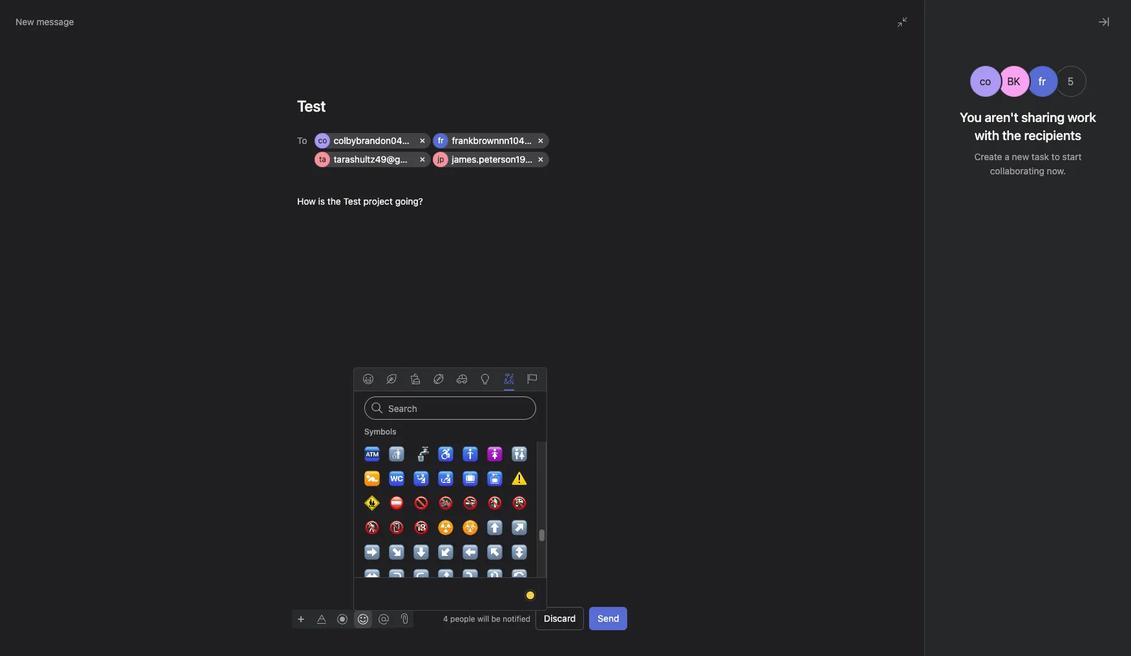 Task type: locate. For each thing, give the bounding box(es) containing it.
tarashultz49@gmail.com
[[333, 154, 437, 165], [834, 426, 938, 437]]

0 horizontal spatial colbybrandon04@gmail.com cell
[[315, 133, 453, 149]]

list box
[[413, 5, 723, 26]]

how is the test project going? inside dialog
[[798, 448, 924, 459]]

↙️ image
[[438, 545, 453, 560]]

with
[[975, 128, 999, 143]]

is
[[318, 196, 325, 207], [819, 448, 826, 459]]

bk down share button
[[1007, 76, 1021, 87]]

2 horizontal spatial fr
[[1039, 76, 1046, 87]]

0 vertical spatial fr
[[971, 59, 977, 68]]

🚳 image
[[438, 496, 453, 511]]

1 vertical spatial how
[[798, 448, 816, 459]]

♿ image
[[438, 446, 453, 462]]

🛄 image
[[462, 471, 478, 486]]

4 people will be notified
[[443, 614, 531, 624]]

Add subject text field
[[281, 96, 643, 116], [782, 376, 1105, 394]]

1 horizontal spatial how
[[798, 448, 816, 459]]

how is the test project going?
[[297, 196, 423, 207], [798, 448, 924, 459]]

1 horizontal spatial test
[[844, 448, 862, 459]]

tarashultz49@gmail.com inside dialog
[[834, 426, 938, 437]]

0 vertical spatial project
[[363, 196, 392, 207]]

jp
[[437, 154, 444, 164]]

discard button
[[536, 607, 584, 631]]

0 horizontal spatial tarashultz49@gmail.com
[[333, 154, 437, 165]]

0 vertical spatial tarashultz49@gmail.com cell
[[315, 152, 437, 167]]

the inside dialog
[[828, 448, 842, 459]]

is for to
[[318, 196, 325, 207]]

1 vertical spatial colbybrandon04@gmail.com cell
[[816, 406, 954, 421]]

how for colbybrandon04@gmail.com
[[798, 448, 816, 459]]

discard
[[544, 613, 576, 624]]

1 vertical spatial fr
[[1039, 76, 1046, 87]]

☢️ image
[[438, 520, 453, 536]]

1 vertical spatial tarashultz49@gmail.com
[[834, 426, 938, 437]]

1 vertical spatial is
[[819, 448, 826, 459]]

0 horizontal spatial project
[[363, 196, 392, 207]]

tarashultz49@gmail.com cell inside dialog
[[816, 424, 938, 440]]

left
[[916, 15, 928, 25]]

how inside dialog
[[798, 448, 816, 459]]

how
[[297, 196, 315, 207], [798, 448, 816, 459]]

1 vertical spatial project
[[864, 448, 893, 459]]

the for colbybrandon04@gmail.com
[[828, 448, 842, 459]]

fr down share button
[[1039, 76, 1046, 87]]

0 vertical spatial colbybrandon04@gmail.com cell
[[315, 133, 453, 149]]

⛔ image
[[389, 496, 404, 511]]

0 horizontal spatial colbybrandon04@gmail.com
[[333, 135, 453, 146]]

🔞 image
[[413, 520, 429, 536]]

fr for bk
[[971, 59, 977, 68]]

add subject text field for to
[[281, 96, 643, 116]]

1 vertical spatial co
[[318, 136, 327, 145]]

↗️ image
[[511, 520, 527, 536]]

insert an object image
[[297, 615, 305, 623]]

test for colbybrandon04@gmail.com
[[844, 448, 862, 459]]

new
[[16, 16, 34, 27]]

1 horizontal spatial tarashultz49@gmail.com cell
[[816, 424, 938, 440]]

26
[[885, 15, 895, 25]]

collaborating
[[990, 165, 1045, 176]]

0 horizontal spatial is
[[318, 196, 325, 207]]

0 vertical spatial bk
[[930, 59, 940, 68]]

james.peterson1902@gmail.com cell
[[433, 152, 587, 167]]

1 vertical spatial colbybrandon04@gmail.com
[[834, 408, 954, 419]]

co up ta
[[318, 136, 327, 145]]

0 horizontal spatial test
[[343, 196, 361, 207]]

🛅 image
[[487, 471, 502, 486]]

🛃 image
[[438, 471, 453, 486]]

0 vertical spatial co
[[980, 76, 991, 87]]

🚱 image
[[511, 496, 527, 511]]

1 vertical spatial test
[[844, 448, 862, 459]]

0 horizontal spatial co
[[318, 136, 327, 145]]

1 vertical spatial the
[[828, 448, 842, 459]]

1 horizontal spatial project
[[864, 448, 893, 459]]

fr left 8
[[971, 59, 977, 68]]

1 vertical spatial how is the test project going?
[[798, 448, 924, 459]]

0 vertical spatial row
[[315, 133, 625, 171]]

will
[[477, 614, 489, 624]]

is for colbybrandon04@gmail.com
[[819, 448, 826, 459]]

work
[[1068, 110, 1096, 125]]

0 vertical spatial add subject text field
[[281, 96, 643, 116]]

create
[[975, 151, 1002, 162]]

5
[[1068, 76, 1074, 87]]

1 horizontal spatial the
[[828, 448, 842, 459]]

co
[[980, 76, 991, 87], [318, 136, 327, 145]]

bk left 8
[[930, 59, 940, 68]]

test for to
[[343, 196, 361, 207]]

free trial 26 days left
[[885, 6, 928, 25]]

going?
[[395, 196, 423, 207], [896, 448, 924, 459]]

0 vertical spatial how
[[297, 196, 315, 207]]

1 vertical spatial bk
[[1007, 76, 1021, 87]]

0 horizontal spatial how
[[297, 196, 315, 207]]

0 vertical spatial test
[[343, 196, 361, 207]]

tarashultz49@gmail.com cell
[[315, 152, 437, 167], [816, 424, 938, 440]]

1 horizontal spatial tarashultz49@gmail.com
[[834, 426, 938, 437]]

project
[[363, 196, 392, 207], [864, 448, 893, 459]]

1 vertical spatial add subject text field
[[782, 376, 1105, 394]]

↖️ image
[[487, 545, 502, 560]]

🚷 image
[[364, 520, 380, 536]]

you aren't sharing work with the recipients
[[960, 110, 1096, 143]]

how is the test project going? for colbybrandon04@gmail.com
[[798, 448, 924, 459]]

1 horizontal spatial colbybrandon04@gmail.com cell
[[816, 406, 954, 421]]

dialog containing colbybrandon04@gmail.com
[[782, 337, 1105, 656]]

0 horizontal spatial add subject text field
[[281, 96, 643, 116]]

aren't
[[985, 110, 1019, 125]]

🚫 image
[[413, 496, 429, 511]]

record a video image
[[337, 614, 347, 624]]

0 vertical spatial colbybrandon04@gmail.com
[[333, 135, 453, 146]]

row
[[315, 133, 625, 171], [816, 406, 1087, 443]]

0 vertical spatial how is the test project going?
[[297, 196, 423, 207]]

colbybrandon04@gmail.com cell
[[315, 133, 453, 149], [816, 406, 954, 421]]

fr up jp
[[438, 136, 443, 145]]

be
[[491, 614, 501, 624]]

fr
[[971, 59, 977, 68], [1039, 76, 1046, 87], [438, 136, 443, 145]]

1 horizontal spatial fr
[[971, 59, 977, 68]]

📵 image
[[389, 520, 404, 536]]

4
[[443, 614, 448, 624]]

co down 8
[[980, 76, 991, 87]]

☣️ image
[[462, 520, 478, 536]]

1 horizontal spatial going?
[[896, 448, 924, 459]]

⬅️ image
[[462, 545, 478, 560]]

↘️ image
[[389, 545, 404, 560]]

0 vertical spatial is
[[318, 196, 325, 207]]

0 horizontal spatial how is the test project going?
[[297, 196, 423, 207]]

colbybrandon04@gmail.com inside dialog
[[834, 408, 954, 419]]

the
[[327, 196, 341, 207], [828, 448, 842, 459]]

🚸 image
[[364, 496, 380, 511]]

1 horizontal spatial is
[[819, 448, 826, 459]]

task
[[1032, 151, 1049, 162]]

⤵️ image
[[462, 569, 478, 585]]

0 vertical spatial going?
[[395, 196, 423, 207]]

toolbar
[[292, 610, 395, 628]]

1 vertical spatial tarashultz49@gmail.com cell
[[816, 424, 938, 440]]

2 vertical spatial fr
[[438, 136, 443, 145]]

test
[[343, 196, 361, 207], [844, 448, 862, 459]]

🚰 image
[[413, 446, 429, 462]]

test inside dialog
[[844, 448, 862, 459]]

⤴️ image
[[438, 569, 453, 585]]

0 horizontal spatial fr
[[438, 136, 443, 145]]

🔄 image
[[511, 569, 527, 585]]

dialog
[[782, 337, 1105, 656]]

1 horizontal spatial colbybrandon04@gmail.com
[[834, 408, 954, 419]]

send
[[598, 613, 619, 624]]

0 horizontal spatial bk
[[930, 59, 940, 68]]

0 horizontal spatial the
[[327, 196, 341, 207]]

1 vertical spatial row
[[816, 406, 1087, 443]]

bk
[[930, 59, 940, 68], [1007, 76, 1021, 87]]

0 vertical spatial tarashultz49@gmail.com
[[333, 154, 437, 165]]

🏧 image
[[364, 446, 380, 462]]

0 vertical spatial the
[[327, 196, 341, 207]]

1 horizontal spatial add subject text field
[[782, 376, 1105, 394]]

co inside cell
[[318, 136, 327, 145]]

james.peterson1902@gmail.com
[[452, 154, 587, 165]]

8
[[985, 59, 989, 69]]

colbybrandon04@gmail.com
[[333, 135, 453, 146], [834, 408, 954, 419]]

1 horizontal spatial how is the test project going?
[[798, 448, 924, 459]]

people
[[450, 614, 475, 624]]

is inside dialog
[[819, 448, 826, 459]]

1 vertical spatial going?
[[896, 448, 924, 459]]

fr for co
[[1039, 76, 1046, 87]]

0 horizontal spatial going?
[[395, 196, 423, 207]]



Task type: vqa. For each thing, say whether or not it's contained in the screenshot.
☢️ Icon
yes



Task type: describe. For each thing, give the bounding box(es) containing it.
project for colbybrandon04@gmail.com
[[864, 448, 893, 459]]

new message
[[16, 16, 74, 27]]

⬇️ image
[[413, 545, 429, 560]]

↔️ image
[[364, 569, 380, 585]]

emoji image
[[358, 614, 368, 624]]

days
[[897, 15, 914, 25]]

frankbrownnn104@gmail.com cell
[[433, 133, 575, 149]]

notified
[[503, 614, 531, 624]]

the recipients
[[1002, 128, 1082, 143]]

share button
[[1001, 55, 1044, 73]]

going? for colbybrandon04@gmail.com
[[896, 448, 924, 459]]

0 horizontal spatial row
[[315, 133, 625, 171]]

at mention image
[[378, 614, 389, 624]]

1 horizontal spatial co
[[980, 76, 991, 87]]

sharing
[[1022, 110, 1065, 125]]

send button
[[589, 607, 628, 631]]

0 horizontal spatial tarashultz49@gmail.com cell
[[315, 152, 437, 167]]

create a new task to start collaborating now.
[[975, 151, 1082, 176]]

minimize image
[[897, 17, 908, 27]]

🚺 image
[[487, 446, 502, 462]]

1 horizontal spatial bk
[[1007, 76, 1021, 87]]

now.
[[1047, 165, 1066, 176]]

the for to
[[327, 196, 341, 207]]

hide sidebar image
[[17, 10, 27, 21]]

↩️ image
[[389, 569, 404, 585]]

formatting image
[[316, 614, 327, 624]]

close image
[[1099, 17, 1109, 27]]

start
[[1063, 151, 1082, 162]]

to
[[297, 135, 307, 146]]

1 horizontal spatial row
[[816, 406, 1087, 443]]

to
[[1052, 151, 1060, 162]]

how for to
[[297, 196, 315, 207]]

🚯 image
[[487, 496, 502, 511]]

🚹 image
[[462, 446, 478, 462]]

going? for to
[[395, 196, 423, 207]]

add subject text field for colbybrandon04@gmail.com
[[782, 376, 1105, 394]]

you
[[960, 110, 982, 125]]

↪️ image
[[413, 569, 429, 585]]

new
[[1012, 151, 1029, 162]]

project for to
[[363, 196, 392, 207]]

🚻 image
[[511, 446, 527, 462]]

how is the test project going? for to
[[297, 196, 423, 207]]

share
[[1017, 59, 1038, 68]]

🚼 image
[[364, 471, 380, 486]]

🚭 image
[[462, 496, 478, 511]]

a
[[1005, 151, 1010, 162]]

message
[[37, 16, 74, 27]]

↕️ image
[[511, 545, 527, 560]]

free
[[896, 6, 912, 16]]

⚠️ image
[[511, 471, 527, 486]]

ta
[[319, 154, 326, 164]]

symbols
[[364, 427, 397, 437]]

Search field
[[364, 397, 536, 420]]

fr inside cell
[[438, 136, 443, 145]]

🚮 image
[[389, 446, 404, 462]]

➡️ image
[[364, 545, 380, 560]]

🔃 image
[[487, 569, 502, 585]]

⬆️ image
[[487, 520, 502, 536]]

🛂 image
[[413, 471, 429, 486]]

trial
[[914, 6, 928, 16]]

🚾 image
[[389, 471, 404, 486]]

frankbrownnn104@gmail.com
[[452, 135, 575, 146]]



